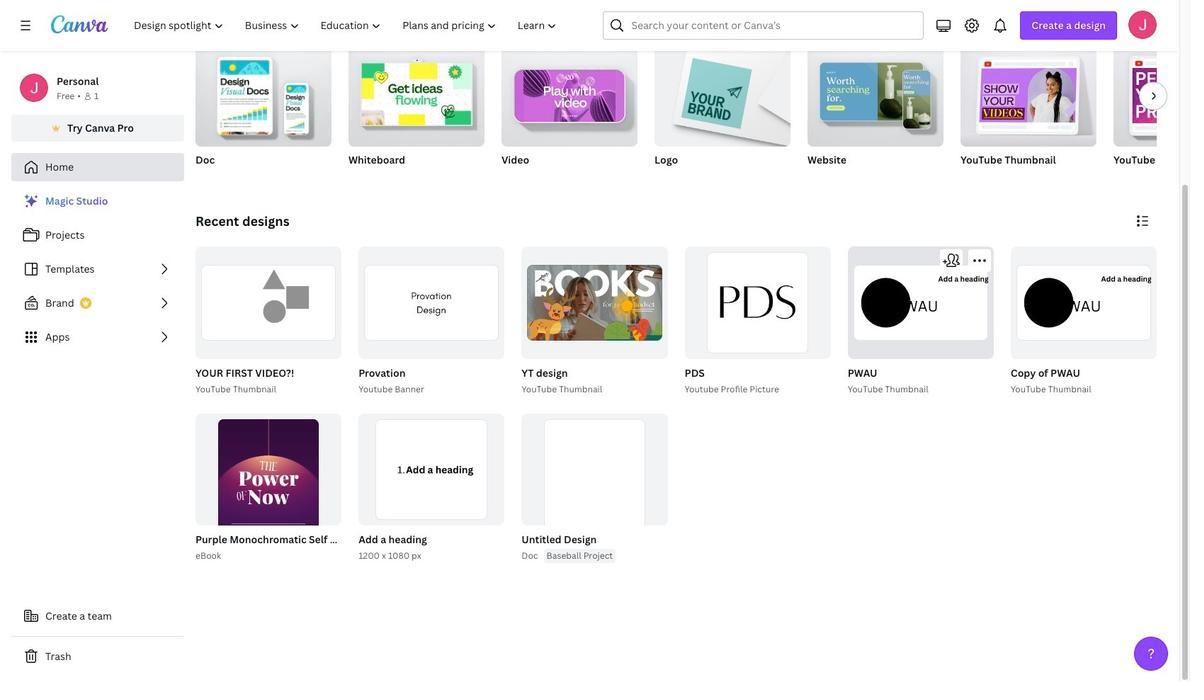 Task type: vqa. For each thing, say whether or not it's contained in the screenshot.
James Peterson icon
yes



Task type: describe. For each thing, give the bounding box(es) containing it.
Search search field
[[632, 12, 896, 39]]

top level navigation element
[[125, 11, 569, 40]]



Task type: locate. For each thing, give the bounding box(es) containing it.
james peterson image
[[1129, 11, 1157, 39]]

group
[[196, 39, 332, 185], [196, 39, 332, 147], [349, 39, 485, 185], [349, 39, 485, 147], [502, 39, 638, 185], [502, 39, 638, 147], [655, 39, 791, 185], [655, 39, 791, 147], [808, 39, 944, 185], [808, 39, 944, 147], [961, 39, 1097, 185], [961, 39, 1097, 147], [1114, 45, 1190, 185], [1114, 45, 1190, 147], [193, 247, 342, 397], [196, 247, 342, 359], [356, 247, 505, 397], [359, 247, 505, 359], [519, 247, 668, 397], [682, 247, 831, 397], [685, 247, 831, 359], [845, 247, 994, 397], [848, 247, 994, 359], [1008, 247, 1157, 397], [1011, 247, 1157, 359], [193, 414, 411, 580], [196, 414, 342, 580], [356, 414, 505, 563], [359, 414, 505, 526], [519, 414, 668, 563]]

list
[[11, 187, 184, 351]]

None search field
[[603, 11, 924, 40]]



